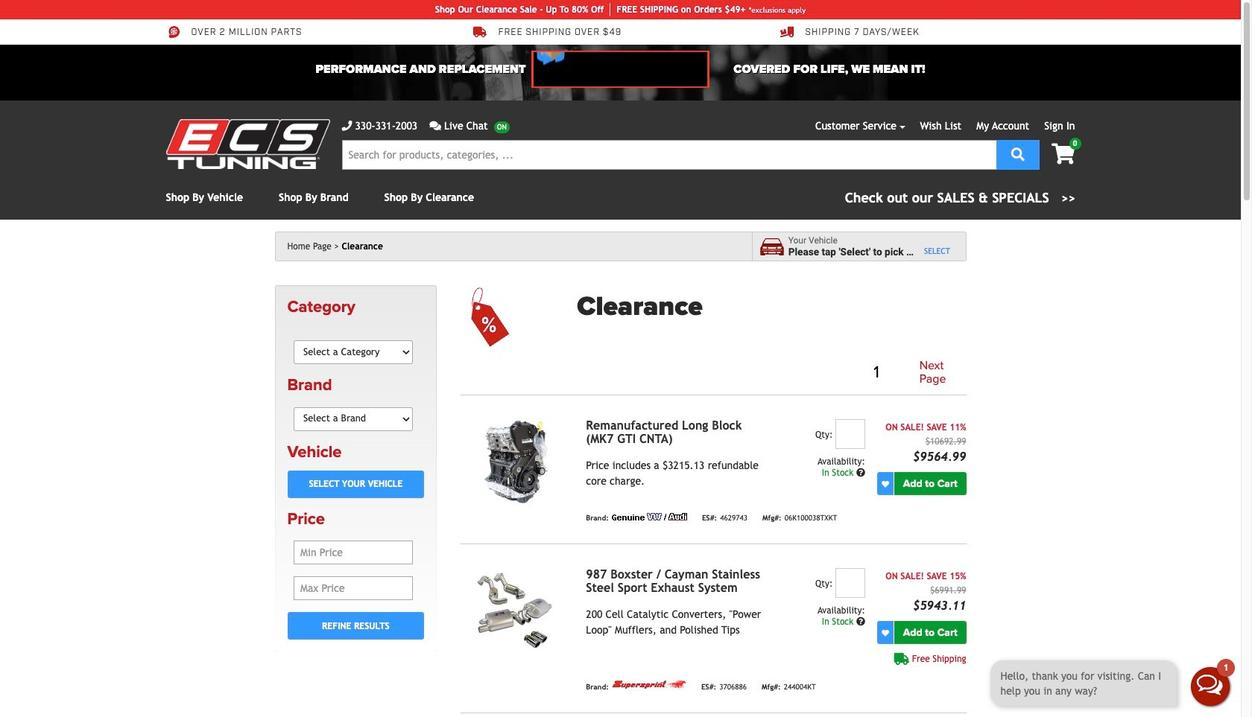 Task type: locate. For each thing, give the bounding box(es) containing it.
comments image
[[430, 121, 441, 131]]

1 vertical spatial add to wish list image
[[882, 630, 889, 637]]

phone image
[[342, 121, 352, 131]]

add to wish list image
[[882, 481, 889, 488], [882, 630, 889, 637]]

Min Price number field
[[294, 541, 413, 565]]

2 add to wish list image from the top
[[882, 630, 889, 637]]

0 vertical spatial add to wish list image
[[882, 481, 889, 488]]

add to wish list image for question circle image
[[882, 481, 889, 488]]

es#4629743 - 06k100038txkt - remanufactured long block (mk7 gti cnta) - price includes a $3215.13 refundable core charge. - genuine volkswagen audi - volkswagen image
[[461, 420, 574, 505]]

None number field
[[836, 420, 865, 450], [836, 569, 865, 599], [836, 420, 865, 450], [836, 569, 865, 599]]

1 add to wish list image from the top
[[882, 481, 889, 488]]

ecs tuning image
[[166, 119, 330, 169]]

question circle image
[[856, 469, 865, 478]]

lifetime replacement program banner image
[[532, 51, 709, 88]]



Task type: describe. For each thing, give the bounding box(es) containing it.
Search text field
[[342, 140, 996, 170]]

Max Price number field
[[294, 577, 413, 601]]

shopping cart image
[[1052, 144, 1075, 165]]

add to wish list image for question circle icon on the bottom of page
[[882, 630, 889, 637]]

question circle image
[[856, 618, 865, 627]]

paginated product list navigation navigation
[[577, 357, 966, 389]]

search image
[[1011, 147, 1025, 161]]

es#3706886 - 244004kt - 987 boxster / cayman stainless steel sport exhaust system - 200 cell catalytic converters, "power loop" mufflers, and polished tips - supersprint - porsche image
[[461, 569, 574, 654]]

genuine volkswagen audi - corporate logo image
[[612, 514, 687, 521]]

supersprint - corporate logo image
[[612, 681, 687, 690]]



Task type: vqa. For each thing, say whether or not it's contained in the screenshot.
fourth star image from the right
no



